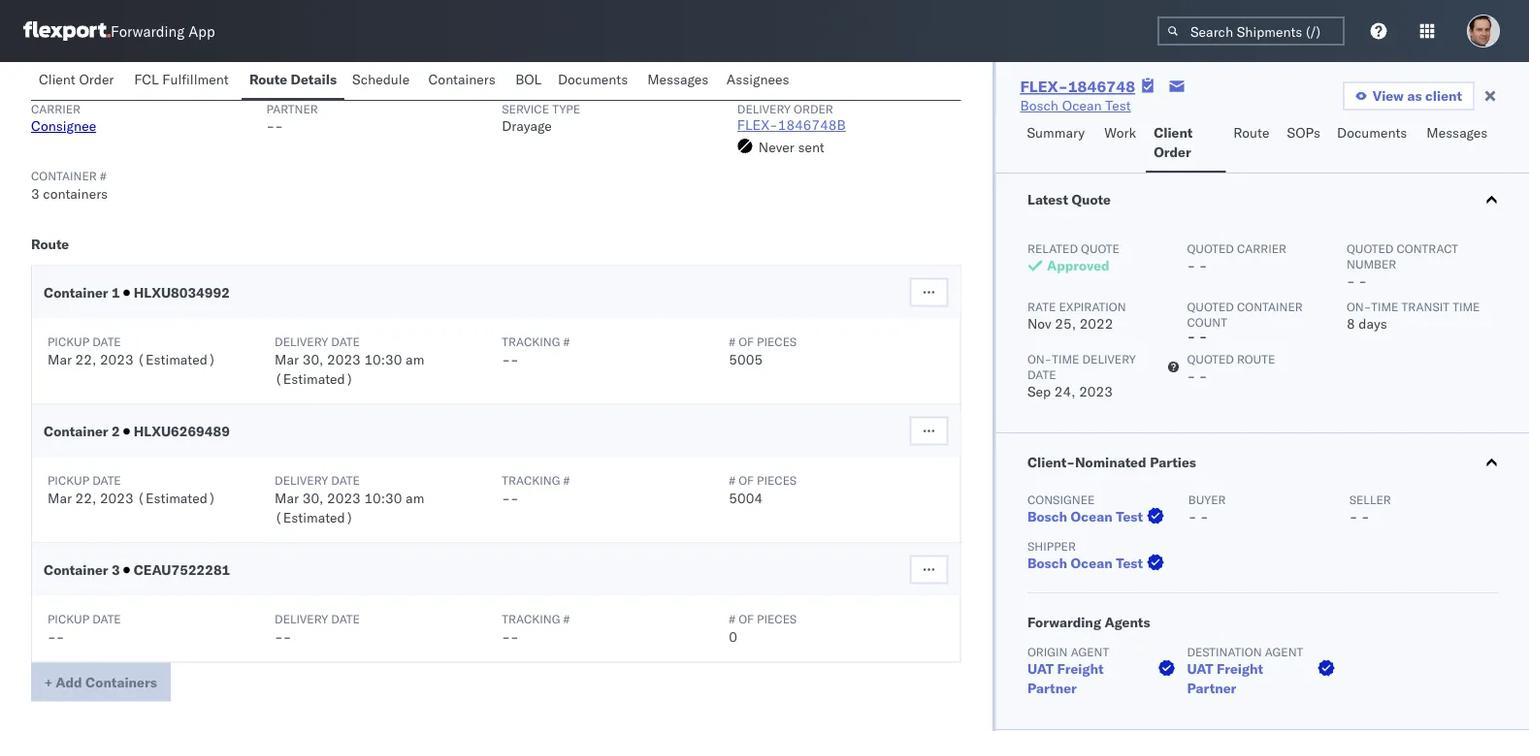 Task type: describe. For each thing, give the bounding box(es) containing it.
1846748b
[[778, 117, 846, 134]]

quote
[[1080, 241, 1119, 256]]

0 vertical spatial documents button
[[550, 62, 640, 100]]

2022
[[1079, 315, 1113, 332]]

view as client
[[1373, 87, 1462, 104]]

# of pieces 5005
[[729, 335, 797, 368]]

related quote
[[1027, 241, 1119, 256]]

0 horizontal spatial consignee
[[31, 118, 96, 135]]

client-
[[1027, 454, 1074, 471]]

am for hlxu8034992
[[406, 351, 424, 368]]

1 vertical spatial consignee
[[1027, 492, 1094, 507]]

edit
[[923, 49, 949, 66]]

transit
[[1401, 299, 1449, 314]]

partner for origin
[[1027, 680, 1076, 697]]

0 vertical spatial test
[[1105, 97, 1131, 114]]

1846748
[[1068, 77, 1135, 96]]

quote
[[1071, 191, 1110, 208]]

uat freight partner for destination
[[1187, 661, 1263, 697]]

details
[[291, 71, 337, 88]]

ocean for consignee
[[1070, 508, 1112, 525]]

nominated
[[1074, 454, 1146, 471]]

latest quote
[[1027, 191, 1110, 208]]

sep 24, 2023
[[1027, 383, 1112, 400]]

tracking for 5005
[[502, 335, 560, 350]]

shipper
[[1027, 539, 1075, 554]]

flex- for 1846748
[[1020, 77, 1068, 96]]

# inside # of pieces 5004
[[729, 474, 736, 489]]

bosch ocean test link for consignee
[[1027, 507, 1168, 527]]

uat freight partner link for destination
[[1187, 660, 1338, 699]]

schedule
[[352, 71, 410, 88]]

assignees button
[[719, 62, 801, 100]]

bosch ocean test for consignee
[[1027, 508, 1143, 525]]

0 vertical spatial bosch ocean test
[[1020, 97, 1131, 114]]

count
[[1187, 315, 1227, 329]]

am for hlxu6269489
[[406, 490, 424, 507]]

25,
[[1055, 315, 1076, 332]]

container 2
[[44, 423, 123, 440]]

client-nominated parties
[[1027, 454, 1196, 471]]

flex- for 1846748b
[[737, 117, 778, 134]]

seller - -
[[1349, 492, 1391, 525]]

date
[[1027, 367, 1056, 382]]

on- for on-time transit time 8 days
[[1346, 299, 1371, 314]]

contract
[[1396, 241, 1458, 256]]

10:30 for hlxu8034992
[[364, 351, 402, 368]]

never
[[759, 139, 794, 156]]

24,
[[1054, 383, 1075, 400]]

buyer
[[1188, 492, 1225, 507]]

date inside the pickup date --
[[92, 613, 121, 627]]

0 vertical spatial messages button
[[640, 62, 719, 100]]

destination agent
[[1187, 645, 1303, 659]]

app
[[188, 22, 215, 40]]

containers
[[43, 185, 108, 202]]

2 horizontal spatial time
[[1452, 299, 1480, 314]]

test for consignee
[[1115, 508, 1143, 525]]

partner --
[[266, 102, 318, 135]]

tracking # -- for 0
[[502, 613, 570, 646]]

flex-1846748
[[1020, 77, 1135, 96]]

agent for origin agent
[[1070, 645, 1109, 659]]

related
[[1027, 241, 1077, 256]]

fcl fulfillment
[[134, 71, 229, 88]]

sops
[[1287, 124, 1320, 141]]

forwarding for forwarding agents
[[1027, 614, 1101, 631]]

flex-1846748b
[[737, 117, 846, 134]]

1
[[112, 284, 120, 301]]

schedule button
[[344, 62, 421, 100]]

consignee link
[[31, 118, 96, 135]]

carrier
[[1237, 241, 1286, 256]]

forwarding for forwarding app
[[111, 22, 185, 40]]

pickup for container 2
[[48, 474, 89, 489]]

container 1
[[44, 284, 123, 301]]

overview
[[31, 55, 91, 72]]

uat for destination
[[1187, 661, 1213, 678]]

ocean for shipper
[[1070, 555, 1112, 572]]

time for on-time transit time 8 days
[[1371, 299, 1398, 314]]

documents for the right documents button
[[1337, 124, 1407, 141]]

of for 5005
[[739, 335, 754, 350]]

hlxu8034992
[[130, 284, 230, 301]]

0 horizontal spatial client
[[39, 71, 75, 88]]

as
[[1407, 87, 1422, 104]]

0
[[729, 629, 737, 646]]

on-time delivery date
[[1027, 352, 1135, 382]]

delivery date --
[[275, 613, 360, 646]]

containers
[[428, 71, 496, 88]]

route for route details
[[249, 71, 287, 88]]

# of pieces 5004
[[729, 474, 797, 507]]

container for container 2
[[44, 423, 108, 440]]

quoted for quoted route - -
[[1187, 352, 1234, 366]]

pieces for 5005
[[757, 335, 797, 350]]

fulfillment
[[162, 71, 229, 88]]

bosch ocean test link for shipper
[[1027, 554, 1168, 573]]

5004
[[729, 490, 763, 507]]

forwarding app
[[111, 22, 215, 40]]

1 vertical spatial order
[[1154, 144, 1191, 161]]

drayage
[[502, 118, 552, 135]]

pickup for container 1
[[48, 335, 89, 350]]

destination
[[1187, 645, 1261, 659]]

quoted for quoted contract number - - rate expiration nov 25, 2022
[[1346, 241, 1393, 256]]

0 horizontal spatial partner
[[266, 102, 318, 116]]

tracking # -- for 5004
[[502, 474, 570, 507]]

nov
[[1027, 315, 1051, 332]]

quoted contract number - - rate expiration nov 25, 2022
[[1027, 241, 1458, 332]]

carrier
[[31, 102, 81, 116]]

0 horizontal spatial client order button
[[31, 62, 126, 100]]

container # 3 containers
[[31, 169, 108, 202]]

flexport. image
[[23, 21, 111, 41]]

bosch for consignee
[[1027, 508, 1067, 525]]

route
[[1237, 352, 1275, 366]]

summary button
[[1019, 115, 1097, 173]]

origin agent
[[1027, 645, 1109, 659]]

quoted route - -
[[1187, 352, 1275, 385]]

latest
[[1027, 191, 1068, 208]]

expiration
[[1058, 299, 1126, 314]]

time for on-time delivery date
[[1051, 352, 1079, 366]]

bol button
[[508, 62, 550, 100]]

pickup for container 3
[[48, 613, 89, 627]]

sent
[[798, 139, 825, 156]]

container
[[1237, 299, 1302, 314]]

fcl
[[134, 71, 159, 88]]

quoted carrier - -
[[1187, 241, 1286, 274]]

bosch for shipper
[[1027, 555, 1067, 572]]

work
[[1104, 124, 1136, 141]]

delivery date mar 30, 2023 10:30 am (estimated) for hlxu8034992
[[275, 335, 424, 388]]

30, for hlxu8034992
[[302, 351, 323, 368]]

forwarding agents
[[1027, 614, 1150, 631]]

delivery for hlxu8034992
[[275, 335, 328, 350]]

assignees
[[727, 71, 789, 88]]

pickup date mar 22, 2023 (estimated) for hlxu6269489
[[48, 474, 216, 507]]

container for container 1
[[44, 284, 108, 301]]

# of pieces 0
[[729, 613, 797, 646]]

client-nominated parties button
[[996, 434, 1529, 492]]

quoted for quoted carrier - -
[[1187, 241, 1234, 256]]

route for "route" button
[[1233, 124, 1270, 141]]

pieces for 5004
[[757, 474, 797, 489]]



Task type: locate. For each thing, give the bounding box(es) containing it.
0 vertical spatial route
[[249, 71, 287, 88]]

1 tracking # -- from the top
[[502, 335, 570, 368]]

0 vertical spatial client
[[39, 71, 75, 88]]

1 uat freight partner link from the left
[[1027, 660, 1179, 699]]

0 vertical spatial forwarding
[[111, 22, 185, 40]]

0 horizontal spatial messages
[[647, 71, 708, 88]]

2 30, from the top
[[302, 490, 323, 507]]

5005
[[729, 351, 763, 368]]

0 horizontal spatial flex-
[[737, 117, 778, 134]]

1 10:30 from the top
[[364, 351, 402, 368]]

documents button
[[550, 62, 640, 100], [1329, 115, 1419, 173]]

ocean down shipper
[[1070, 555, 1112, 572]]

0 vertical spatial am
[[406, 351, 424, 368]]

0 horizontal spatial messages button
[[640, 62, 719, 100]]

summary
[[1027, 124, 1085, 141]]

2 pickup from the top
[[48, 474, 89, 489]]

on- up date
[[1027, 352, 1051, 366]]

service
[[502, 102, 549, 116]]

forwarding app link
[[23, 21, 215, 41]]

0 vertical spatial tracking
[[502, 335, 560, 350]]

2 tracking from the top
[[502, 474, 560, 489]]

pickup down container 1
[[48, 335, 89, 350]]

1 agent from the left
[[1070, 645, 1109, 659]]

bosch ocean test down flex-1846748 link in the top right of the page
[[1020, 97, 1131, 114]]

of for 0
[[739, 613, 754, 627]]

2 vertical spatial of
[[739, 613, 754, 627]]

0 vertical spatial messages
[[647, 71, 708, 88]]

seller
[[1349, 492, 1391, 507]]

0 horizontal spatial on-
[[1027, 352, 1051, 366]]

freight for origin
[[1057, 661, 1103, 678]]

30, for hlxu6269489
[[302, 490, 323, 507]]

quoted inside quoted carrier - -
[[1187, 241, 1234, 256]]

1 horizontal spatial flex-
[[1020, 77, 1068, 96]]

fcl fulfillment button
[[126, 62, 241, 100]]

agent right destination
[[1264, 645, 1303, 659]]

time up days
[[1371, 299, 1398, 314]]

bosch ocean test link up summary
[[1020, 96, 1131, 115]]

2 uat freight partner link from the left
[[1187, 660, 1338, 699]]

1 horizontal spatial order
[[1154, 144, 1191, 161]]

order right work button
[[1154, 144, 1191, 161]]

1 vertical spatial client order
[[1154, 124, 1193, 161]]

time right 'transit'
[[1452, 299, 1480, 314]]

number
[[1346, 257, 1396, 271]]

tracking # --
[[502, 335, 570, 368], [502, 474, 570, 507], [502, 613, 570, 646]]

pieces inside # of pieces 0
[[757, 613, 797, 627]]

1 uat from the left
[[1027, 661, 1053, 678]]

container left 2
[[44, 423, 108, 440]]

route details
[[249, 71, 337, 88]]

delivery date mar 30, 2023 10:30 am (estimated) for hlxu6269489
[[275, 474, 424, 526]]

3 tracking from the top
[[502, 613, 560, 627]]

# inside container # 3 containers
[[100, 169, 106, 184]]

mar
[[48, 351, 72, 368], [275, 351, 299, 368], [48, 490, 72, 507], [275, 490, 299, 507]]

uat down origin
[[1027, 661, 1053, 678]]

1 horizontal spatial documents
[[1337, 124, 1407, 141]]

2 vertical spatial bosch ocean test
[[1027, 555, 1143, 572]]

2 vertical spatial bosch
[[1027, 555, 1067, 572]]

2 pickup date mar 22, 2023 (estimated) from the top
[[48, 474, 216, 507]]

0 vertical spatial ocean
[[1062, 97, 1102, 114]]

pieces inside '# of pieces 5005'
[[757, 335, 797, 350]]

bosch down shipper
[[1027, 555, 1067, 572]]

0 horizontal spatial documents button
[[550, 62, 640, 100]]

work button
[[1097, 115, 1146, 173]]

documents button up "type"
[[550, 62, 640, 100]]

route details button
[[241, 62, 344, 100]]

order
[[794, 102, 833, 116]]

0 vertical spatial pickup
[[48, 335, 89, 350]]

latest quote button
[[996, 171, 1529, 229]]

delivery date mar 30, 2023 10:30 am (estimated)
[[275, 335, 424, 388], [275, 474, 424, 526]]

1 horizontal spatial freight
[[1216, 661, 1263, 678]]

3 of from the top
[[739, 613, 754, 627]]

1 vertical spatial route
[[1233, 124, 1270, 141]]

2 22, from the top
[[75, 490, 96, 507]]

0 horizontal spatial forwarding
[[111, 22, 185, 40]]

pieces for 0
[[757, 613, 797, 627]]

uat freight partner
[[1027, 661, 1103, 697], [1187, 661, 1263, 697]]

client order
[[39, 71, 114, 88], [1154, 124, 1193, 161]]

1 horizontal spatial forwarding
[[1027, 614, 1101, 631]]

22, down container 2
[[75, 490, 96, 507]]

sep
[[1027, 383, 1050, 400]]

documents down view
[[1337, 124, 1407, 141]]

0 vertical spatial client order
[[39, 71, 114, 88]]

0 horizontal spatial freight
[[1057, 661, 1103, 678]]

pickup date --
[[48, 613, 121, 646]]

service type drayage
[[502, 102, 580, 135]]

of
[[739, 335, 754, 350], [739, 474, 754, 489], [739, 613, 754, 627]]

approved
[[1046, 257, 1109, 274]]

1 horizontal spatial uat freight partner link
[[1187, 660, 1338, 699]]

1 horizontal spatial on-
[[1346, 299, 1371, 314]]

2 vertical spatial tracking
[[502, 613, 560, 627]]

2 am from the top
[[406, 490, 424, 507]]

1 vertical spatial on-
[[1027, 352, 1051, 366]]

flex- up the never
[[737, 117, 778, 134]]

ocean down flex-1846748 link in the top right of the page
[[1062, 97, 1102, 114]]

(estimated)
[[137, 351, 216, 368], [275, 371, 354, 388], [137, 490, 216, 507], [275, 509, 354, 526]]

order left fcl
[[79, 71, 114, 88]]

test for shipper
[[1115, 555, 1143, 572]]

1 vertical spatial ocean
[[1070, 508, 1112, 525]]

days
[[1358, 315, 1387, 332]]

container inside container # 3 containers
[[31, 169, 97, 184]]

pickup date mar 22, 2023 (estimated)
[[48, 335, 216, 368], [48, 474, 216, 507]]

messages left assignees
[[647, 71, 708, 88]]

on- inside on-time delivery date
[[1027, 352, 1051, 366]]

quoted down count
[[1187, 352, 1234, 366]]

2
[[112, 423, 120, 440]]

2 vertical spatial pieces
[[757, 613, 797, 627]]

messages for rightmost messages button
[[1427, 124, 1488, 141]]

flex-1846748 link
[[1020, 77, 1135, 96]]

pickup
[[48, 335, 89, 350], [48, 474, 89, 489], [48, 613, 89, 627]]

0 vertical spatial pieces
[[757, 335, 797, 350]]

bosch ocean test link up shipper
[[1027, 507, 1168, 527]]

delivery for ceau7522281
[[275, 613, 328, 627]]

pickup date mar 22, 2023 (estimated) down 1 in the top left of the page
[[48, 335, 216, 368]]

0 horizontal spatial 3
[[31, 185, 39, 202]]

quoted left the carrier on the top
[[1187, 241, 1234, 256]]

# inside # of pieces 0
[[729, 613, 736, 627]]

# inside '# of pieces 5005'
[[729, 335, 736, 350]]

bosch ocean test for shipper
[[1027, 555, 1143, 572]]

quoted
[[1187, 241, 1234, 256], [1346, 241, 1393, 256], [1187, 299, 1234, 314], [1187, 352, 1234, 366]]

forwarding up fcl
[[111, 22, 185, 40]]

10:30 for hlxu6269489
[[364, 490, 402, 507]]

1 horizontal spatial uat freight partner
[[1187, 661, 1263, 697]]

Search Shipments (/) text field
[[1158, 16, 1345, 46]]

order
[[79, 71, 114, 88], [1154, 144, 1191, 161]]

consignee
[[31, 118, 96, 135], [1027, 492, 1094, 507]]

rate
[[1027, 299, 1055, 314]]

2 of from the top
[[739, 474, 754, 489]]

containers button
[[421, 62, 508, 100]]

0 horizontal spatial uat freight partner
[[1027, 661, 1103, 697]]

1 vertical spatial bosch
[[1027, 508, 1067, 525]]

1 vertical spatial test
[[1115, 508, 1143, 525]]

pickup date mar 22, 2023 (estimated) down 2
[[48, 474, 216, 507]]

container
[[31, 169, 97, 184], [44, 284, 108, 301], [44, 423, 108, 440], [44, 562, 108, 579]]

quoted inside quoted contract number - - rate expiration nov 25, 2022
[[1346, 241, 1393, 256]]

22, for 2
[[75, 490, 96, 507]]

flex- up summary
[[1020, 77, 1068, 96]]

delivery order
[[737, 102, 833, 116]]

1 vertical spatial messages button
[[1419, 115, 1498, 173]]

uat freight partner down origin agent
[[1027, 661, 1103, 697]]

partner for destination
[[1187, 680, 1236, 697]]

1 horizontal spatial messages button
[[1419, 115, 1498, 173]]

1 vertical spatial 22,
[[75, 490, 96, 507]]

bosch ocean test link down shipper
[[1027, 554, 1168, 573]]

on- for on-time delivery date
[[1027, 352, 1051, 366]]

3 left containers
[[31, 185, 39, 202]]

date inside delivery date --
[[331, 613, 360, 627]]

0 vertical spatial 3
[[31, 185, 39, 202]]

delivery inside delivery date --
[[275, 613, 328, 627]]

pieces
[[757, 335, 797, 350], [757, 474, 797, 489], [757, 613, 797, 627]]

1 pickup date mar 22, 2023 (estimated) from the top
[[48, 335, 216, 368]]

0 vertical spatial tracking # --
[[502, 335, 570, 368]]

1 vertical spatial pieces
[[757, 474, 797, 489]]

container up containers
[[31, 169, 97, 184]]

bosch up summary
[[1020, 97, 1059, 114]]

date
[[92, 335, 121, 350], [331, 335, 360, 350], [92, 474, 121, 489], [331, 474, 360, 489], [92, 613, 121, 627], [331, 613, 360, 627]]

30,
[[302, 351, 323, 368], [302, 490, 323, 507]]

1 vertical spatial client order button
[[1146, 115, 1226, 173]]

1 vertical spatial 30,
[[302, 490, 323, 507]]

uat freight partner link down origin agent
[[1027, 660, 1179, 699]]

of inside '# of pieces 5005'
[[739, 335, 754, 350]]

freight down origin agent
[[1057, 661, 1103, 678]]

1 vertical spatial delivery date mar 30, 2023 10:30 am (estimated)
[[275, 474, 424, 526]]

2 vertical spatial ocean
[[1070, 555, 1112, 572]]

1 vertical spatial 10:30
[[364, 490, 402, 507]]

2 uat freight partner from the left
[[1187, 661, 1263, 697]]

bosch ocean test down shipper
[[1027, 555, 1143, 572]]

0 horizontal spatial agent
[[1070, 645, 1109, 659]]

1 vertical spatial tracking
[[502, 474, 560, 489]]

messages button down client
[[1419, 115, 1498, 173]]

1 of from the top
[[739, 335, 754, 350]]

on-time transit time 8 days
[[1346, 299, 1480, 332]]

0 vertical spatial 10:30
[[364, 351, 402, 368]]

1 30, from the top
[[302, 351, 323, 368]]

0 vertical spatial client order button
[[31, 62, 126, 100]]

test down client-nominated parties at the right
[[1115, 508, 1143, 525]]

bosch up shipper
[[1027, 508, 1067, 525]]

3 tracking # -- from the top
[[502, 613, 570, 646]]

time inside on-time delivery date
[[1051, 352, 1079, 366]]

ocean
[[1062, 97, 1102, 114], [1070, 508, 1112, 525], [1070, 555, 1112, 572]]

client order button right work
[[1146, 115, 1226, 173]]

forwarding
[[111, 22, 185, 40], [1027, 614, 1101, 631]]

type
[[552, 102, 580, 116]]

3 pickup from the top
[[48, 613, 89, 627]]

1 22, from the top
[[75, 351, 96, 368]]

1 vertical spatial am
[[406, 490, 424, 507]]

quoted up number
[[1346, 241, 1393, 256]]

pickup down container 2
[[48, 474, 89, 489]]

tracking # -- for 5005
[[502, 335, 570, 368]]

uat freight partner for origin
[[1027, 661, 1103, 697]]

1 horizontal spatial client
[[1154, 124, 1193, 141]]

tracking for 0
[[502, 613, 560, 627]]

quoted inside quoted route - -
[[1187, 352, 1234, 366]]

documents
[[558, 71, 628, 88], [1337, 124, 1407, 141]]

delivery for hlxu6269489
[[275, 474, 328, 489]]

2 vertical spatial test
[[1115, 555, 1143, 572]]

edit button
[[912, 39, 961, 78]]

agent for destination agent
[[1264, 645, 1303, 659]]

2 vertical spatial bosch ocean test link
[[1027, 554, 1168, 573]]

22, down container 1
[[75, 351, 96, 368]]

forwarding up origin agent
[[1027, 614, 1101, 631]]

22, for 1
[[75, 351, 96, 368]]

documents button down view
[[1329, 115, 1419, 173]]

uat for origin
[[1027, 661, 1053, 678]]

2 vertical spatial tracking # --
[[502, 613, 570, 646]]

1 horizontal spatial documents button
[[1329, 115, 1419, 173]]

documents for top documents button
[[558, 71, 628, 88]]

container 3
[[44, 562, 123, 579]]

-
[[266, 118, 275, 135], [275, 118, 283, 135], [1187, 257, 1195, 274], [1199, 257, 1207, 274], [1346, 273, 1355, 290], [1358, 273, 1367, 290], [1187, 328, 1195, 345], [1199, 328, 1207, 345], [502, 351, 510, 368], [510, 351, 519, 368], [1187, 368, 1195, 385], [1199, 368, 1207, 385], [502, 490, 510, 507], [510, 490, 519, 507], [1188, 508, 1196, 525], [1200, 508, 1208, 525], [1349, 508, 1357, 525], [1361, 508, 1369, 525], [48, 629, 56, 646], [56, 629, 64, 646], [275, 629, 283, 646], [283, 629, 292, 646], [502, 629, 510, 646], [510, 629, 519, 646]]

0 vertical spatial bosch
[[1020, 97, 1059, 114]]

2 uat from the left
[[1187, 661, 1213, 678]]

0 horizontal spatial order
[[79, 71, 114, 88]]

1 vertical spatial 3
[[112, 562, 120, 579]]

client order right work button
[[1154, 124, 1193, 161]]

1 vertical spatial documents button
[[1329, 115, 1419, 173]]

bosch ocean test
[[1020, 97, 1131, 114], [1027, 508, 1143, 525], [1027, 555, 1143, 572]]

2 vertical spatial route
[[31, 236, 69, 253]]

freight for destination
[[1216, 661, 1263, 678]]

2023
[[100, 351, 134, 368], [327, 351, 361, 368], [1079, 383, 1112, 400], [100, 490, 134, 507], [327, 490, 361, 507]]

0 vertical spatial order
[[79, 71, 114, 88]]

1 vertical spatial pickup date mar 22, 2023 (estimated)
[[48, 474, 216, 507]]

1 horizontal spatial client order
[[1154, 124, 1193, 161]]

1 vertical spatial bosch ocean test link
[[1027, 507, 1168, 527]]

messages button
[[640, 62, 719, 100], [1419, 115, 1498, 173]]

quoted inside quoted container count - -
[[1187, 299, 1234, 314]]

1 pieces from the top
[[757, 335, 797, 350]]

pickup down container 3
[[48, 613, 89, 627]]

agent down 'forwarding agents'
[[1070, 645, 1109, 659]]

route down containers
[[31, 236, 69, 253]]

0 horizontal spatial uat
[[1027, 661, 1053, 678]]

container up the pickup date --
[[44, 562, 108, 579]]

1 uat freight partner from the left
[[1027, 661, 1103, 697]]

of inside # of pieces 0
[[739, 613, 754, 627]]

quoted for quoted container count - -
[[1187, 299, 1234, 314]]

2 tracking # -- from the top
[[502, 474, 570, 507]]

0 vertical spatial bosch ocean test link
[[1020, 96, 1131, 115]]

parties
[[1149, 454, 1196, 471]]

22,
[[75, 351, 96, 368], [75, 490, 96, 507]]

hlxu6269489
[[130, 423, 230, 440]]

sops button
[[1279, 115, 1329, 173]]

partner down origin
[[1027, 680, 1076, 697]]

of inside # of pieces 5004
[[739, 474, 754, 489]]

1 horizontal spatial uat
[[1187, 661, 1213, 678]]

uat freight partner link for origin
[[1027, 660, 1179, 699]]

1 horizontal spatial route
[[249, 71, 287, 88]]

route left sops
[[1233, 124, 1270, 141]]

pickup date mar 22, 2023 (estimated) for hlxu8034992
[[48, 335, 216, 368]]

uat down destination
[[1187, 661, 1213, 678]]

2 freight from the left
[[1216, 661, 1263, 678]]

of for 5004
[[739, 474, 754, 489]]

on- inside the on-time transit time 8 days
[[1346, 299, 1371, 314]]

messages down client
[[1427, 124, 1488, 141]]

uat freight partner link down destination agent
[[1187, 660, 1338, 699]]

1 freight from the left
[[1057, 661, 1103, 678]]

uat
[[1027, 661, 1053, 678], [1187, 661, 1213, 678]]

1 vertical spatial forwarding
[[1027, 614, 1101, 631]]

messages for the topmost messages button
[[647, 71, 708, 88]]

on- up the 8
[[1346, 299, 1371, 314]]

documents up "type"
[[558, 71, 628, 88]]

uat freight partner down destination
[[1187, 661, 1263, 697]]

1 tracking from the top
[[502, 335, 560, 350]]

2 vertical spatial pickup
[[48, 613, 89, 627]]

1 horizontal spatial 3
[[112, 562, 120, 579]]

pickup inside the pickup date --
[[48, 613, 89, 627]]

route button
[[1226, 115, 1279, 173]]

partner down destination
[[1187, 680, 1236, 697]]

never sent
[[759, 139, 825, 156]]

view
[[1373, 87, 1404, 104]]

3 pieces from the top
[[757, 613, 797, 627]]

partner down route details button
[[266, 102, 318, 116]]

1 vertical spatial flex-
[[737, 117, 778, 134]]

client up carrier
[[39, 71, 75, 88]]

quoted up count
[[1187, 299, 1234, 314]]

0 horizontal spatial uat freight partner link
[[1027, 660, 1179, 699]]

3 left ceau7522281
[[112, 562, 120, 579]]

1 vertical spatial bosch ocean test
[[1027, 508, 1143, 525]]

client
[[1425, 87, 1462, 104]]

2 10:30 from the top
[[364, 490, 402, 507]]

origin
[[1027, 645, 1067, 659]]

agents
[[1104, 614, 1150, 631]]

0 horizontal spatial documents
[[558, 71, 628, 88]]

client order button up carrier
[[31, 62, 126, 100]]

10:30
[[364, 351, 402, 368], [364, 490, 402, 507]]

0 vertical spatial consignee
[[31, 118, 96, 135]]

1 pickup from the top
[[48, 335, 89, 350]]

consignee down carrier
[[31, 118, 96, 135]]

tracking
[[502, 335, 560, 350], [502, 474, 560, 489], [502, 613, 560, 627]]

0 horizontal spatial time
[[1051, 352, 1079, 366]]

1 vertical spatial pickup
[[48, 474, 89, 489]]

test down 1846748 in the top right of the page
[[1105, 97, 1131, 114]]

1 horizontal spatial partner
[[1027, 680, 1076, 697]]

0 vertical spatial flex-
[[1020, 77, 1068, 96]]

2 pieces from the top
[[757, 474, 797, 489]]

ocean up shipper
[[1070, 508, 1112, 525]]

consignee down client-
[[1027, 492, 1094, 507]]

pieces inside # of pieces 5004
[[757, 474, 797, 489]]

0 vertical spatial 22,
[[75, 351, 96, 368]]

client right work
[[1154, 124, 1193, 141]]

container for container # 3 containers
[[31, 169, 97, 184]]

freight down destination agent
[[1216, 661, 1263, 678]]

1 vertical spatial of
[[739, 474, 754, 489]]

1 delivery date mar 30, 2023 10:30 am (estimated) from the top
[[275, 335, 424, 388]]

time
[[1371, 299, 1398, 314], [1452, 299, 1480, 314], [1051, 352, 1079, 366]]

container for container 3
[[44, 562, 108, 579]]

container left 1 in the top left of the page
[[44, 284, 108, 301]]

test up agents
[[1115, 555, 1143, 572]]

route left details
[[249, 71, 287, 88]]

carrier consignee
[[31, 102, 96, 135]]

flex-1846748b button
[[737, 117, 846, 134]]

time up date
[[1051, 352, 1079, 366]]

tracking for 5004
[[502, 474, 560, 489]]

0 horizontal spatial route
[[31, 236, 69, 253]]

2 delivery date mar 30, 2023 10:30 am (estimated) from the top
[[275, 474, 424, 526]]

2 agent from the left
[[1264, 645, 1303, 659]]

quoted container count - -
[[1187, 299, 1302, 345]]

0 vertical spatial delivery date mar 30, 2023 10:30 am (estimated)
[[275, 335, 424, 388]]

messages button left assignees
[[640, 62, 719, 100]]

3 inside container # 3 containers
[[31, 185, 39, 202]]

route
[[249, 71, 287, 88], [1233, 124, 1270, 141], [31, 236, 69, 253]]

bosch ocean test up shipper
[[1027, 508, 1143, 525]]

client order up carrier
[[39, 71, 114, 88]]

1 horizontal spatial agent
[[1264, 645, 1303, 659]]

0 vertical spatial 30,
[[302, 351, 323, 368]]

1 am from the top
[[406, 351, 424, 368]]

2 horizontal spatial route
[[1233, 124, 1270, 141]]



Task type: vqa. For each thing, say whether or not it's contained in the screenshot.


